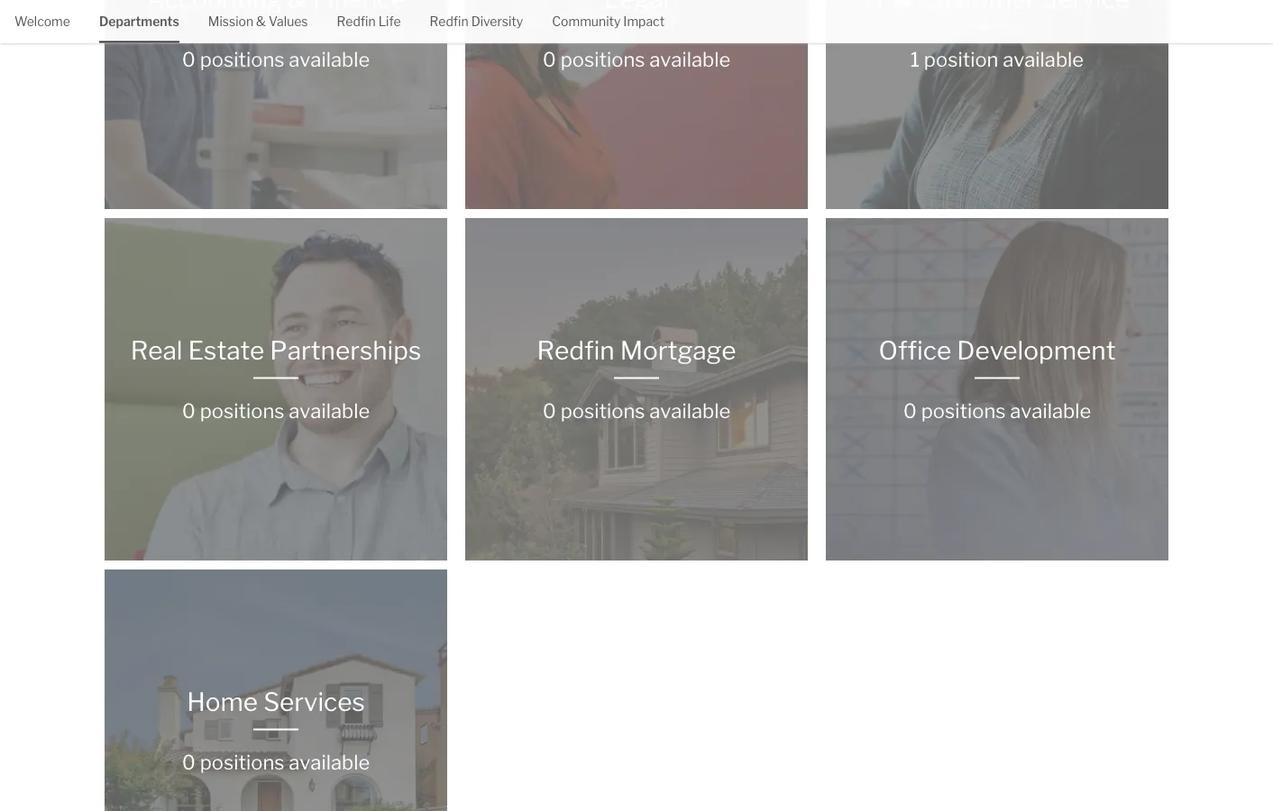 Task type: describe. For each thing, give the bounding box(es) containing it.
&
[[256, 14, 266, 29]]

0 positions available down impact
[[543, 47, 731, 71]]

real estate partnerships
[[131, 336, 422, 366]]

home services
[[187, 687, 365, 718]]

redfin life
[[337, 14, 401, 29]]

community
[[552, 14, 621, 29]]

positions for office development
[[922, 399, 1006, 423]]

positions down the "community impact"
[[561, 47, 646, 71]]

0 positions available for home services
[[182, 751, 370, 775]]

home
[[187, 687, 258, 718]]

available down redfin life
[[289, 47, 370, 71]]

mission
[[208, 14, 254, 29]]

available down the services at left
[[289, 751, 370, 775]]

available down mortgage
[[650, 399, 731, 423]]

1
[[911, 47, 920, 71]]

positions for redfin mortgage
[[561, 399, 646, 423]]

redfin diversity link
[[430, 0, 523, 41]]

redfin for redfin diversity
[[430, 14, 469, 29]]

values
[[269, 14, 308, 29]]

0 positions available for redfin mortgage
[[543, 399, 731, 423]]

real
[[131, 336, 183, 366]]

estate
[[188, 336, 265, 366]]

available down development
[[1011, 399, 1092, 423]]

departments link
[[99, 0, 179, 41]]

impact
[[624, 14, 665, 29]]

position
[[925, 47, 999, 71]]

0 for redfin mortgage
[[543, 399, 557, 423]]

office
[[879, 336, 952, 366]]

redfin life link
[[337, 0, 401, 41]]

available down impact
[[650, 47, 731, 71]]

community impact link
[[552, 0, 665, 41]]



Task type: vqa. For each thing, say whether or not it's contained in the screenshot.
Life
yes



Task type: locate. For each thing, give the bounding box(es) containing it.
0 positions available link
[[96, 0, 457, 214], [457, 0, 817, 214]]

diversity
[[472, 14, 523, 29]]

office development
[[879, 336, 1116, 366]]

0 positions available down real estate partnerships
[[182, 399, 370, 423]]

positions down home
[[200, 751, 285, 775]]

0
[[182, 47, 196, 71], [543, 47, 557, 71], [182, 399, 196, 423], [543, 399, 557, 423], [904, 399, 917, 423], [182, 751, 196, 775]]

available
[[289, 47, 370, 71], [650, 47, 731, 71], [1003, 47, 1085, 71], [289, 399, 370, 423], [650, 399, 731, 423], [1011, 399, 1092, 423], [289, 751, 370, 775]]

positions
[[200, 47, 285, 71], [561, 47, 646, 71], [200, 399, 285, 423], [561, 399, 646, 423], [922, 399, 1006, 423], [200, 751, 285, 775]]

available right position
[[1003, 47, 1085, 71]]

redfin diversity
[[430, 14, 523, 29]]

0 positions available down home services
[[182, 751, 370, 775]]

0 positions available down the office development
[[904, 399, 1092, 423]]

mission & values link
[[208, 0, 308, 41]]

2 0 positions available link from the left
[[457, 0, 817, 214]]

1 horizontal spatial redfin
[[430, 14, 469, 29]]

departments
[[99, 14, 179, 29]]

redfin for redfin mortgage
[[537, 336, 615, 366]]

positions down estate
[[200, 399, 285, 423]]

0 positions available down values
[[182, 47, 370, 71]]

0 for real estate partnerships
[[182, 399, 196, 423]]

welcome
[[14, 14, 70, 29]]

redfin mortgage
[[537, 336, 737, 366]]

0 positions available for real estate partnerships
[[182, 399, 370, 423]]

community impact
[[552, 14, 665, 29]]

0 positions available
[[182, 47, 370, 71], [543, 47, 731, 71], [182, 399, 370, 423], [543, 399, 731, 423], [904, 399, 1092, 423], [182, 751, 370, 775]]

mortgage
[[620, 336, 737, 366]]

1 position available
[[911, 47, 1085, 71]]

available down partnerships
[[289, 399, 370, 423]]

0 positions available for office development
[[904, 399, 1092, 423]]

services
[[264, 687, 365, 718]]

development
[[957, 336, 1116, 366]]

1 0 positions available link from the left
[[96, 0, 457, 214]]

life
[[379, 14, 401, 29]]

welcome link
[[14, 0, 70, 41]]

positions for real estate partnerships
[[200, 399, 285, 423]]

0 for office development
[[904, 399, 917, 423]]

positions down "redfin mortgage"
[[561, 399, 646, 423]]

positions for home services
[[200, 751, 285, 775]]

mission & values
[[208, 14, 308, 29]]

redfin
[[337, 14, 376, 29], [430, 14, 469, 29], [537, 336, 615, 366]]

1 position available link
[[817, 0, 1178, 214]]

2 horizontal spatial redfin
[[537, 336, 615, 366]]

partnerships
[[270, 336, 422, 366]]

positions down the office development
[[922, 399, 1006, 423]]

positions down mission
[[200, 47, 285, 71]]

redfin for redfin life
[[337, 14, 376, 29]]

0 for home services
[[182, 751, 196, 775]]

0 positions available down "redfin mortgage"
[[543, 399, 731, 423]]

available inside 1 position available link
[[1003, 47, 1085, 71]]

0 horizontal spatial redfin
[[337, 14, 376, 29]]



